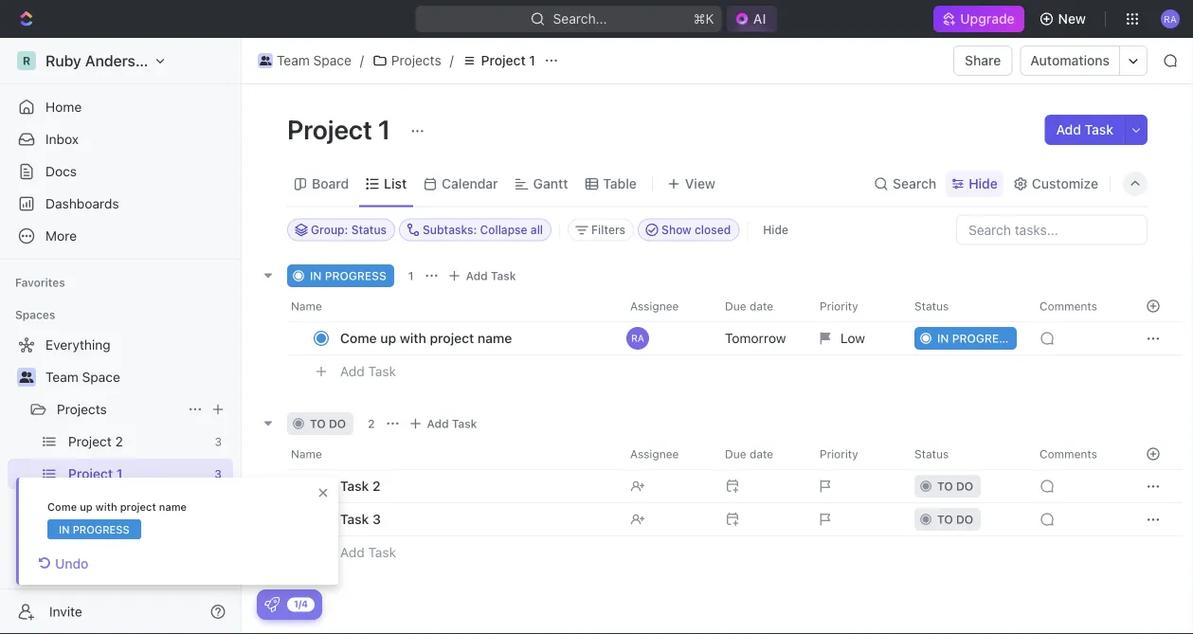 Task type: locate. For each thing, give the bounding box(es) containing it.
1 vertical spatial ‎come
[[47, 501, 77, 513]]

1 vertical spatial progress
[[953, 331, 1014, 345]]

task
[[1085, 122, 1114, 137], [491, 269, 516, 282], [368, 363, 396, 379], [452, 417, 477, 430], [340, 511, 369, 527], [368, 544, 396, 560]]

1 horizontal spatial up
[[380, 330, 396, 346]]

assignee for 2
[[630, 447, 679, 460]]

0 vertical spatial comments button
[[1029, 291, 1124, 321]]

date
[[750, 299, 774, 312], [750, 447, 774, 460]]

project 2
[[68, 434, 123, 449]]

3 for project 1
[[215, 467, 222, 481]]

0 vertical spatial status button
[[904, 291, 1029, 321]]

board
[[312, 176, 349, 192]]

team
[[277, 53, 310, 68], [46, 369, 79, 385]]

‎come
[[340, 330, 377, 346], [47, 501, 77, 513]]

1 vertical spatial comments
[[1040, 447, 1098, 460]]

1 vertical spatial user group image
[[19, 372, 34, 383]]

assignee button for 2
[[619, 438, 714, 469]]

everything
[[46, 337, 111, 353]]

0 vertical spatial due date button
[[714, 291, 809, 321]]

project 1 link
[[458, 49, 540, 72], [68, 459, 207, 489]]

in progress button
[[904, 321, 1029, 355]]

1 vertical spatial ‎come up with project name
[[47, 501, 187, 513]]

1 priority button from the top
[[809, 291, 904, 321]]

team inside tree
[[46, 369, 79, 385]]

2 comments from the top
[[1040, 447, 1098, 460]]

everything link
[[8, 330, 229, 360]]

automations button
[[1022, 46, 1120, 75]]

due date button
[[714, 291, 809, 321], [714, 438, 809, 469]]

due date button for 1
[[714, 291, 809, 321]]

dashboards link
[[8, 189, 233, 219]]

3
[[215, 435, 222, 448], [215, 467, 222, 481], [373, 511, 381, 527]]

‎come up with project name
[[340, 330, 512, 346], [47, 501, 187, 513]]

0 vertical spatial do
[[329, 417, 346, 430]]

subtasks:
[[423, 223, 477, 237]]

space for create space link
[[90, 563, 128, 578]]

0 horizontal spatial ra
[[632, 332, 644, 343]]

date for 2
[[750, 447, 774, 460]]

0 vertical spatial team space
[[277, 53, 352, 68]]

in progress
[[310, 269, 387, 282], [938, 331, 1014, 345], [59, 523, 130, 536]]

1 vertical spatial team space
[[46, 369, 120, 385]]

team space inside tree
[[46, 369, 120, 385]]

to do
[[310, 417, 346, 430], [938, 479, 974, 493], [938, 512, 974, 526]]

0 horizontal spatial team space
[[46, 369, 120, 385]]

1 date from the top
[[750, 299, 774, 312]]

0 vertical spatial due date
[[725, 299, 774, 312]]

‎task
[[340, 478, 369, 493]]

1 horizontal spatial ra
[[1164, 13, 1177, 24]]

to for second to do dropdown button from the bottom
[[938, 479, 954, 493]]

2
[[368, 417, 375, 430], [115, 434, 123, 449], [373, 478, 381, 493]]

1 due from the top
[[725, 299, 747, 312]]

1 vertical spatial name button
[[287, 438, 619, 469]]

1 horizontal spatial user group image
[[260, 56, 271, 65]]

1 due date from the top
[[725, 299, 774, 312]]

2 name button from the top
[[287, 438, 619, 469]]

priority for 2
[[820, 447, 859, 460]]

0 vertical spatial up
[[380, 330, 396, 346]]

0 horizontal spatial projects link
[[57, 394, 180, 425]]

create space link
[[8, 556, 229, 586]]

1 vertical spatial in
[[938, 331, 949, 345]]

due date
[[725, 299, 774, 312], [725, 447, 774, 460]]

1 vertical spatial do
[[957, 479, 974, 493]]

1 name button from the top
[[287, 291, 619, 321]]

0 vertical spatial date
[[750, 299, 774, 312]]

gantt link
[[530, 171, 568, 197]]

low button
[[809, 321, 904, 355]]

team space
[[277, 53, 352, 68], [46, 369, 120, 385]]

0 horizontal spatial /
[[360, 53, 364, 68]]

due for 1
[[725, 299, 747, 312]]

1 comments from the top
[[1040, 299, 1098, 312]]

1
[[529, 53, 536, 68], [378, 113, 391, 145], [408, 269, 414, 282], [116, 466, 123, 482]]

2 to do button from the top
[[904, 502, 1029, 536]]

do
[[329, 417, 346, 430], [957, 479, 974, 493], [957, 512, 974, 526]]

1 vertical spatial to
[[938, 479, 954, 493]]

show closed button
[[638, 219, 740, 241]]

0 vertical spatial name button
[[287, 291, 619, 321]]

1 vertical spatial status button
[[904, 438, 1029, 469]]

2 priority from the top
[[820, 447, 859, 460]]

hide inside hide dropdown button
[[969, 176, 998, 192]]

project
[[481, 53, 526, 68], [287, 113, 373, 145], [68, 434, 112, 449], [68, 466, 113, 482]]

1 vertical spatial name
[[159, 501, 187, 513]]

hide right search
[[969, 176, 998, 192]]

priority button for 1
[[809, 291, 904, 321]]

1 vertical spatial ra
[[632, 332, 644, 343]]

customize
[[1032, 176, 1099, 192]]

filters button
[[568, 219, 634, 241]]

1 vertical spatial project 1 link
[[68, 459, 207, 489]]

1 vertical spatial assignee button
[[619, 438, 714, 469]]

low
[[841, 330, 866, 346]]

2 name from the top
[[291, 447, 322, 460]]

0 vertical spatial assignee
[[630, 299, 679, 312]]

1 vertical spatial comments button
[[1029, 438, 1124, 469]]

tree inside sidebar navigation
[[8, 330, 233, 586]]

onboarding checklist button image
[[265, 597, 280, 612]]

1 horizontal spatial in progress
[[310, 269, 387, 282]]

name button up the ‎task 2 link
[[287, 438, 619, 469]]

task 3
[[340, 511, 381, 527]]

all
[[531, 223, 543, 237]]

‎come up with project name link
[[336, 324, 615, 352]]

create
[[46, 563, 86, 578]]

to for second to do dropdown button from the top
[[938, 512, 954, 526]]

1 vertical spatial 2
[[115, 434, 123, 449]]

0 vertical spatial ra
[[1164, 13, 1177, 24]]

with
[[400, 330, 427, 346], [96, 501, 117, 513]]

add task
[[1057, 122, 1114, 137], [466, 269, 516, 282], [340, 363, 396, 379], [427, 417, 477, 430], [340, 544, 396, 560]]

0 vertical spatial team space link
[[253, 49, 356, 72]]

comments
[[1040, 299, 1098, 312], [1040, 447, 1098, 460]]

assignee
[[630, 299, 679, 312], [630, 447, 679, 460]]

due date button for 2
[[714, 438, 809, 469]]

projects inside sidebar navigation
[[57, 402, 107, 417]]

0 horizontal spatial ra button
[[619, 321, 714, 355]]

1 vertical spatial team
[[46, 369, 79, 385]]

project 2 link
[[68, 427, 207, 457]]

priority for 1
[[820, 299, 859, 312]]

in progress inside dropdown button
[[938, 331, 1014, 345]]

0 horizontal spatial team space link
[[46, 362, 229, 393]]

sidebar navigation
[[0, 38, 246, 634]]

0 horizontal spatial projects
[[57, 402, 107, 417]]

priority button
[[809, 291, 904, 321], [809, 438, 904, 469]]

0 vertical spatial ra button
[[1156, 4, 1186, 34]]

assignee button
[[619, 291, 714, 321], [619, 438, 714, 469]]

0 vertical spatial projects link
[[368, 49, 446, 72]]

search
[[893, 176, 937, 192]]

2 inside project 2 link
[[115, 434, 123, 449]]

1 vertical spatial priority
[[820, 447, 859, 460]]

/
[[360, 53, 364, 68], [450, 53, 454, 68]]

calendar link
[[438, 171, 498, 197]]

2 due date button from the top
[[714, 438, 809, 469]]

2 vertical spatial in
[[59, 523, 70, 536]]

ra button
[[1156, 4, 1186, 34], [619, 321, 714, 355]]

2 vertical spatial space
[[90, 563, 128, 578]]

0 vertical spatial projects
[[391, 53, 441, 68]]

name
[[478, 330, 512, 346], [159, 501, 187, 513]]

1 horizontal spatial project 1
[[287, 113, 397, 145]]

name
[[291, 299, 322, 312], [291, 447, 322, 460]]

2 status button from the top
[[904, 438, 1029, 469]]

1 vertical spatial project
[[120, 501, 156, 513]]

0 horizontal spatial ‎come up with project name
[[47, 501, 187, 513]]

2 for ‎task 2
[[373, 478, 381, 493]]

0 vertical spatial name
[[478, 330, 512, 346]]

in right low dropdown button
[[938, 331, 949, 345]]

2 due date from the top
[[725, 447, 774, 460]]

0 horizontal spatial hide
[[763, 223, 789, 237]]

group:
[[311, 223, 348, 237]]

2 horizontal spatial progress
[[953, 331, 1014, 345]]

1 vertical spatial space
[[82, 369, 120, 385]]

1 vertical spatial with
[[96, 501, 117, 513]]

1 horizontal spatial ‎come up with project name
[[340, 330, 512, 346]]

2 comments button from the top
[[1029, 438, 1124, 469]]

add task button
[[1045, 115, 1125, 145], [443, 264, 524, 287], [332, 360, 404, 383], [404, 412, 485, 435], [332, 541, 404, 564]]

tree containing everything
[[8, 330, 233, 586]]

new button
[[1032, 4, 1098, 34]]

user group image
[[260, 56, 271, 65], [19, 372, 34, 383]]

priority button for 2
[[809, 438, 904, 469]]

2 due from the top
[[725, 447, 747, 460]]

r
[[23, 54, 30, 67]]

1 horizontal spatial projects
[[391, 53, 441, 68]]

2 vertical spatial project 1
[[68, 466, 123, 482]]

1/4
[[294, 599, 308, 610]]

1 vertical spatial due date
[[725, 447, 774, 460]]

due date for 2
[[725, 447, 774, 460]]

0 vertical spatial assignee button
[[619, 291, 714, 321]]

2 assignee button from the top
[[619, 438, 714, 469]]

1 assignee from the top
[[630, 299, 679, 312]]

1 assignee button from the top
[[619, 291, 714, 321]]

status button for 1
[[904, 291, 1029, 321]]

projects
[[391, 53, 441, 68], [57, 402, 107, 417]]

project
[[430, 330, 474, 346], [120, 501, 156, 513]]

0 horizontal spatial in
[[59, 523, 70, 536]]

‎task 2
[[340, 478, 381, 493]]

name button up ‎come up with project name link
[[287, 291, 619, 321]]

2 inside the ‎task 2 link
[[373, 478, 381, 493]]

1 status button from the top
[[904, 291, 1029, 321]]

status
[[351, 223, 387, 237], [915, 299, 949, 312], [915, 447, 949, 460]]

0 horizontal spatial up
[[80, 501, 93, 513]]

hide
[[969, 176, 998, 192], [763, 223, 789, 237]]

due
[[725, 299, 747, 312], [725, 447, 747, 460]]

0 horizontal spatial project
[[120, 501, 156, 513]]

ra
[[1164, 13, 1177, 24], [632, 332, 644, 343]]

to do button
[[904, 469, 1029, 503], [904, 502, 1029, 536]]

2 / from the left
[[450, 53, 454, 68]]

1 horizontal spatial team
[[277, 53, 310, 68]]

1 vertical spatial due
[[725, 447, 747, 460]]

hide right closed at the right of the page
[[763, 223, 789, 237]]

upgrade
[[961, 11, 1015, 27]]

1 vertical spatial up
[[80, 501, 93, 513]]

projects link
[[368, 49, 446, 72], [57, 394, 180, 425]]

in up undo
[[59, 523, 70, 536]]

2 assignee from the top
[[630, 447, 679, 460]]

1 priority from the top
[[820, 299, 859, 312]]

1 due date button from the top
[[714, 291, 809, 321]]

add
[[1057, 122, 1082, 137], [466, 269, 488, 282], [340, 363, 365, 379], [427, 417, 449, 430], [340, 544, 365, 560]]

priority
[[820, 299, 859, 312], [820, 447, 859, 460]]

0 horizontal spatial user group image
[[19, 372, 34, 383]]

1 inside tree
[[116, 466, 123, 482]]

in inside dropdown button
[[938, 331, 949, 345]]

due date for 1
[[725, 299, 774, 312]]

1 horizontal spatial name
[[478, 330, 512, 346]]

tree
[[8, 330, 233, 586]]

docs
[[46, 164, 77, 179]]

share
[[965, 53, 1002, 68]]

0 vertical spatial priority
[[820, 299, 859, 312]]

0 vertical spatial in
[[310, 269, 322, 282]]

2 horizontal spatial in
[[938, 331, 949, 345]]

1 vertical spatial status
[[915, 299, 949, 312]]

2 date from the top
[[750, 447, 774, 460]]

2 vertical spatial status
[[915, 447, 949, 460]]

2 vertical spatial 2
[[373, 478, 381, 493]]

search...
[[553, 11, 608, 27]]

0 vertical spatial ‎come
[[340, 330, 377, 346]]

comments button for 1
[[1029, 291, 1124, 321]]

status for 1
[[915, 299, 949, 312]]

1 horizontal spatial progress
[[325, 269, 387, 282]]

assignee for 1
[[630, 299, 679, 312]]

2 priority button from the top
[[809, 438, 904, 469]]

2 vertical spatial in progress
[[59, 523, 130, 536]]

1 vertical spatial hide
[[763, 223, 789, 237]]

0 vertical spatial comments
[[1040, 299, 1098, 312]]

Search tasks... text field
[[958, 216, 1147, 244]]

in down group:
[[310, 269, 322, 282]]

1 vertical spatial name
[[291, 447, 322, 460]]

undo
[[55, 556, 89, 572]]

0 horizontal spatial in progress
[[59, 523, 130, 536]]

1 vertical spatial date
[[750, 447, 774, 460]]

1 horizontal spatial /
[[450, 53, 454, 68]]

comments for 1
[[1040, 299, 1098, 312]]

1 horizontal spatial project
[[430, 330, 474, 346]]

1 name from the top
[[291, 299, 322, 312]]

1 comments button from the top
[[1029, 291, 1124, 321]]



Task type: vqa. For each thing, say whether or not it's contained in the screenshot.
the top the with
yes



Task type: describe. For each thing, give the bounding box(es) containing it.
2 vertical spatial do
[[957, 512, 974, 526]]

view button
[[661, 162, 722, 206]]

hide button
[[946, 171, 1004, 197]]

docs link
[[8, 156, 233, 187]]

task 3 link
[[336, 505, 615, 533]]

collapse
[[480, 223, 528, 237]]

0 vertical spatial 2
[[368, 417, 375, 430]]

1 vertical spatial projects link
[[57, 394, 180, 425]]

1 vertical spatial ra button
[[619, 321, 714, 355]]

search button
[[869, 171, 943, 197]]

0 horizontal spatial name
[[159, 501, 187, 513]]

create space
[[46, 563, 128, 578]]

0 vertical spatial team
[[277, 53, 310, 68]]

0 horizontal spatial project 1 link
[[68, 459, 207, 489]]

0 vertical spatial status
[[351, 223, 387, 237]]

gantt
[[533, 176, 568, 192]]

1 horizontal spatial ra button
[[1156, 4, 1186, 34]]

table
[[603, 176, 637, 192]]

closed
[[695, 223, 731, 237]]

due for 2
[[725, 447, 747, 460]]

calendar
[[442, 176, 498, 192]]

list link
[[380, 171, 407, 197]]

1 vertical spatial to do
[[938, 479, 974, 493]]

status button for 2
[[904, 438, 1029, 469]]

comments for 2
[[1040, 447, 1098, 460]]

more
[[46, 228, 77, 244]]

1 horizontal spatial projects link
[[368, 49, 446, 72]]

board link
[[308, 171, 349, 197]]

1 vertical spatial team space link
[[46, 362, 229, 393]]

space for bottommost team space link
[[82, 369, 120, 385]]

new
[[1059, 11, 1087, 27]]

hide button
[[756, 219, 796, 241]]

0 vertical spatial space
[[313, 53, 352, 68]]

list
[[384, 176, 407, 192]]

r button
[[11, 46, 173, 76]]

status for 2
[[915, 447, 949, 460]]

0 vertical spatial ‎come up with project name
[[340, 330, 512, 346]]

name for in progress
[[291, 299, 322, 312]]

hide inside hide button
[[763, 223, 789, 237]]

filters
[[592, 223, 626, 237]]

user group image inside tree
[[19, 372, 34, 383]]

1 horizontal spatial ‎come
[[340, 330, 377, 346]]

spaces
[[15, 308, 55, 321]]

‎task 2 link
[[336, 472, 615, 500]]

3 for project 2
[[215, 435, 222, 448]]

0 horizontal spatial with
[[96, 501, 117, 513]]

favorites button
[[8, 271, 73, 294]]

user group image inside team space link
[[260, 56, 271, 65]]

table link
[[600, 171, 637, 197]]

onboarding checklist button element
[[265, 597, 280, 612]]

2 vertical spatial 3
[[373, 511, 381, 527]]

customize button
[[1008, 171, 1105, 197]]

2 vertical spatial to do
[[938, 512, 974, 526]]

comments button for 2
[[1029, 438, 1124, 469]]

group: status
[[311, 223, 387, 237]]

automations
[[1031, 53, 1110, 68]]

ra for the rightmost ra dropdown button
[[1164, 13, 1177, 24]]

upgrade link
[[934, 6, 1025, 32]]

2 horizontal spatial project 1
[[481, 53, 536, 68]]

home
[[46, 99, 82, 115]]

0 vertical spatial to do
[[310, 417, 346, 430]]

2 for project 2
[[115, 434, 123, 449]]

1 horizontal spatial team space
[[277, 53, 352, 68]]

progress inside dropdown button
[[953, 331, 1014, 345]]

inbox
[[46, 131, 79, 147]]

name button for 1
[[287, 291, 619, 321]]

date for 1
[[750, 299, 774, 312]]

show closed
[[662, 223, 731, 237]]

0 vertical spatial in progress
[[310, 269, 387, 282]]

project 1 inside sidebar navigation
[[68, 466, 123, 482]]

0 horizontal spatial ‎come
[[47, 501, 77, 513]]

ruby andersonn's workspace, , element
[[17, 51, 36, 70]]

assignee button for 1
[[619, 291, 714, 321]]

subtasks: collapse all
[[423, 223, 543, 237]]

ai
[[754, 11, 766, 27]]

name for to do
[[291, 447, 322, 460]]

0 vertical spatial with
[[400, 330, 427, 346]]

favorites
[[15, 276, 65, 289]]

ai button
[[727, 6, 778, 32]]

1 / from the left
[[360, 53, 364, 68]]

1 horizontal spatial project 1 link
[[458, 49, 540, 72]]

view
[[685, 176, 716, 192]]

name button for 2
[[287, 438, 619, 469]]

2 vertical spatial progress
[[73, 523, 130, 536]]

inbox link
[[8, 124, 233, 155]]

view button
[[661, 171, 722, 197]]

share button
[[954, 46, 1013, 76]]

more button
[[8, 221, 233, 251]]

⌘k
[[694, 11, 715, 27]]

ra for ra dropdown button to the bottom
[[632, 332, 644, 343]]

dashboards
[[46, 196, 119, 211]]

home link
[[8, 92, 233, 122]]

0 vertical spatial to
[[310, 417, 326, 430]]

1 horizontal spatial team space link
[[253, 49, 356, 72]]

invite
[[49, 604, 82, 620]]

1 to do button from the top
[[904, 469, 1029, 503]]

show
[[662, 223, 692, 237]]



